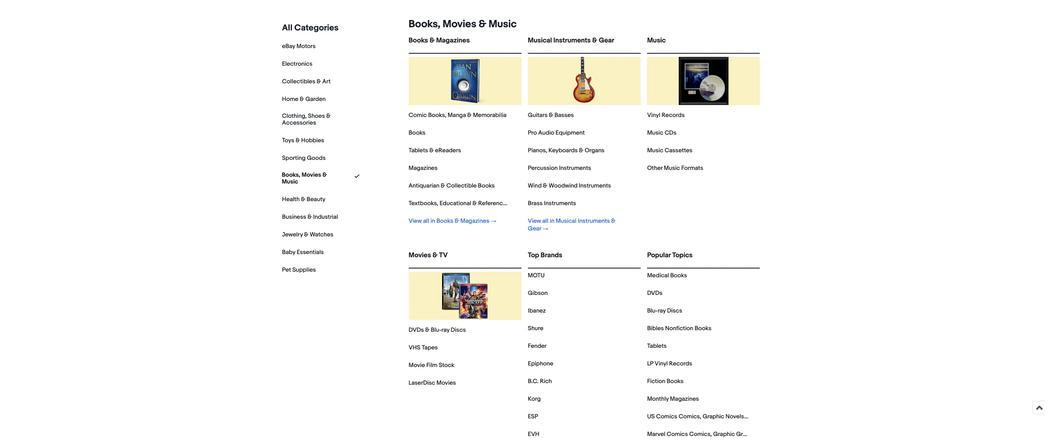 Task type: describe. For each thing, give the bounding box(es) containing it.
music cds link
[[648, 129, 677, 137]]

memorabilia
[[473, 112, 507, 119]]

sporting
[[282, 155, 306, 162]]

movies inside books, movies & music
[[302, 171, 321, 179]]

brass instruments
[[528, 200, 577, 208]]

toys & hobbies link
[[282, 137, 324, 144]]

rich
[[540, 378, 552, 386]]

pro audio equipment
[[528, 129, 585, 137]]

dvds for dvds & blu-ray discs
[[409, 327, 424, 334]]

other music formats
[[648, 165, 704, 172]]

gibson
[[528, 290, 548, 298]]

0 vertical spatial books,
[[409, 18, 441, 31]]

view all in books & magazines link
[[409, 218, 497, 225]]

0 vertical spatial books, movies & music link
[[406, 18, 517, 31]]

books & magazines
[[409, 37, 470, 45]]

0 vertical spatial vinyl
[[648, 112, 661, 119]]

jewelry & watches
[[282, 231, 334, 239]]

vinyl records link
[[648, 112, 685, 119]]

shure link
[[528, 325, 544, 333]]

blu-ray discs
[[648, 308, 683, 315]]

laserdisc movies
[[409, 380, 456, 387]]

dvds & blu-ray discs
[[409, 327, 466, 334]]

music inside "link"
[[648, 37, 666, 45]]

antiquarian
[[409, 182, 440, 190]]

instruments inside view all in musical instruments & gear
[[578, 218, 610, 225]]

0 horizontal spatial blu-
[[431, 327, 442, 334]]

musical instruments & gear
[[528, 37, 615, 45]]

movies down 'stock'
[[437, 380, 456, 387]]

jewelry
[[282, 231, 303, 239]]

other
[[648, 165, 663, 172]]

movies & tv image
[[441, 272, 490, 320]]

baby essentials
[[282, 249, 324, 256]]

1 vertical spatial books, movies & music link
[[282, 171, 338, 186]]

1 vertical spatial books,
[[428, 112, 447, 119]]

equipment
[[556, 129, 585, 137]]

cds
[[665, 129, 677, 137]]

pet supplies
[[282, 266, 316, 274]]

vhs tapes
[[409, 345, 438, 352]]

pet supplies link
[[282, 266, 316, 274]]

categories
[[294, 23, 339, 33]]

jewelry & watches link
[[282, 231, 334, 239]]

tapes
[[422, 345, 438, 352]]

hobbies
[[301, 137, 324, 144]]

view all in musical instruments & gear
[[528, 218, 616, 233]]

guitars & basses link
[[528, 112, 574, 119]]

guitars & basses
[[528, 112, 574, 119]]

motu
[[528, 272, 545, 280]]

lp vinyl records link
[[648, 361, 693, 368]]

music inside books, movies & music
[[282, 178, 298, 186]]

comic
[[409, 112, 427, 119]]

vhs tapes link
[[409, 345, 438, 352]]

nonfiction
[[666, 325, 694, 333]]

clothing,
[[282, 112, 307, 120]]

percussion instruments link
[[528, 165, 592, 172]]

beauty
[[307, 196, 325, 203]]

woodwind
[[549, 182, 578, 190]]

textbooks, educational & reference books
[[409, 200, 525, 208]]

0 vertical spatial books, movies & music
[[409, 18, 517, 31]]

ibanez link
[[528, 308, 546, 315]]

all categories
[[282, 23, 339, 33]]

gear inside view all in musical instruments & gear
[[528, 225, 542, 233]]

tv
[[439, 252, 448, 260]]

home
[[282, 96, 298, 103]]

baby essentials link
[[282, 249, 324, 256]]

electronics
[[282, 60, 312, 68]]

tablets for tablets & ereaders
[[409, 147, 428, 155]]

other music formats link
[[648, 165, 704, 172]]

comics,
[[679, 414, 702, 421]]

korg
[[528, 396, 541, 404]]

wind
[[528, 182, 542, 190]]

movies & tv link
[[409, 252, 522, 267]]

audio
[[539, 129, 555, 137]]

epiphone link
[[528, 361, 554, 368]]

0 horizontal spatial discs
[[451, 327, 466, 334]]

1 vertical spatial records
[[670, 361, 693, 368]]

ebay motors link
[[282, 43, 316, 50]]

pro
[[528, 129, 537, 137]]

movie
[[409, 362, 425, 370]]

comics
[[657, 414, 678, 421]]

bibles
[[648, 325, 664, 333]]

musical instruments & gear link
[[528, 37, 641, 51]]

manga
[[448, 112, 466, 119]]

business & industrial
[[282, 213, 338, 221]]

dvds & blu-ray discs link
[[409, 327, 466, 334]]

dvds for 'dvds' link
[[648, 290, 663, 298]]

organs
[[585, 147, 605, 155]]

& inside books, movies & music
[[323, 171, 327, 179]]

graphic
[[703, 414, 725, 421]]

& inside view all in musical instruments & gear
[[612, 218, 616, 225]]

antiquarian & collectible books
[[409, 182, 495, 190]]

instruments for musical instruments & gear
[[554, 37, 591, 45]]

0 horizontal spatial books, movies & music
[[282, 171, 327, 186]]

all
[[282, 23, 293, 33]]

& inside clothing, shoes & accessories
[[326, 112, 331, 120]]

toys & hobbies
[[282, 137, 324, 144]]

sporting goods link
[[282, 155, 326, 162]]

film
[[427, 362, 438, 370]]

ereaders
[[435, 147, 461, 155]]

epiphone
[[528, 361, 554, 368]]

goods
[[307, 155, 326, 162]]

fender
[[528, 343, 547, 351]]

esp
[[528, 414, 539, 421]]

shoes
[[308, 112, 325, 120]]

brass instruments link
[[528, 200, 577, 208]]

cassettes
[[665, 147, 693, 155]]



Task type: locate. For each thing, give the bounding box(es) containing it.
comic books, manga & memorabilia
[[409, 112, 507, 119]]

1 vertical spatial ray
[[442, 327, 450, 334]]

1 horizontal spatial books, movies & music link
[[406, 18, 517, 31]]

0 horizontal spatial dvds
[[409, 327, 424, 334]]

view all in books & magazines
[[409, 218, 490, 225]]

0 horizontal spatial books, movies & music link
[[282, 171, 338, 186]]

collectibles & art link
[[282, 78, 331, 86]]

instruments for brass instruments
[[544, 200, 577, 208]]

blu- down 'dvds' link
[[648, 308, 658, 315]]

accessories
[[282, 119, 316, 127]]

all for books
[[423, 218, 430, 225]]

pianos, keyboards & organs link
[[528, 147, 605, 155]]

0 vertical spatial discs
[[668, 308, 683, 315]]

lp
[[648, 361, 654, 368]]

0 vertical spatial dvds
[[648, 290, 663, 298]]

1 horizontal spatial books, movies & music
[[409, 18, 517, 31]]

ebay
[[282, 43, 295, 50]]

comic books, manga & memorabilia link
[[409, 112, 507, 119]]

in for instruments
[[550, 218, 555, 225]]

shure
[[528, 325, 544, 333]]

fiction books
[[648, 378, 684, 386]]

1 vertical spatial vinyl
[[655, 361, 668, 368]]

view down textbooks,
[[409, 218, 422, 225]]

books, movies & music up books & magazines link at the left
[[409, 18, 517, 31]]

collectible
[[447, 182, 477, 190]]

business & industrial link
[[282, 213, 338, 221]]

fender link
[[528, 343, 547, 351]]

industrial
[[313, 213, 338, 221]]

health & beauty link
[[282, 196, 325, 203]]

art
[[322, 78, 331, 86]]

motors
[[296, 43, 316, 50]]

musical instruments & gear image
[[561, 57, 609, 105]]

1 vertical spatial tablets
[[648, 343, 667, 351]]

home & garden link
[[282, 96, 326, 103]]

educational
[[440, 200, 472, 208]]

0 horizontal spatial in
[[431, 218, 436, 225]]

0 vertical spatial gear
[[599, 37, 615, 45]]

tablets down bibles
[[648, 343, 667, 351]]

collectibles & art
[[282, 78, 331, 86]]

discs
[[668, 308, 683, 315], [451, 327, 466, 334]]

blu- up tapes
[[431, 327, 442, 334]]

books, movies & music down 'sporting goods'
[[282, 171, 327, 186]]

esp link
[[528, 414, 539, 421]]

in inside view all in musical instruments & gear
[[550, 218, 555, 225]]

books, movies & music link down goods
[[282, 171, 338, 186]]

medical
[[648, 272, 670, 280]]

toys
[[282, 137, 294, 144]]

0 vertical spatial ray
[[658, 308, 666, 315]]

tablets down the books link
[[409, 147, 428, 155]]

2 vertical spatial books,
[[282, 171, 301, 179]]

1 all from the left
[[423, 218, 430, 225]]

movies down goods
[[302, 171, 321, 179]]

1 horizontal spatial tablets
[[648, 343, 667, 351]]

medical books
[[648, 272, 688, 280]]

books
[[409, 37, 428, 45], [409, 129, 426, 137], [478, 182, 495, 190], [508, 200, 525, 208], [437, 218, 454, 225], [671, 272, 688, 280], [695, 325, 712, 333], [667, 378, 684, 386]]

view for musical instruments & gear
[[528, 218, 542, 225]]

records up fiction books
[[670, 361, 693, 368]]

view inside view all in musical instruments & gear
[[528, 218, 542, 225]]

1 vertical spatial discs
[[451, 327, 466, 334]]

0 horizontal spatial all
[[423, 218, 430, 225]]

tablets for tablets link
[[648, 343, 667, 351]]

pet
[[282, 266, 291, 274]]

vinyl right lp on the right bottom
[[655, 361, 668, 368]]

0 vertical spatial records
[[662, 112, 685, 119]]

instruments
[[554, 37, 591, 45], [559, 165, 592, 172], [579, 182, 612, 190], [544, 200, 577, 208], [578, 218, 610, 225]]

textbooks, educational & reference books link
[[409, 200, 525, 208]]

1 horizontal spatial ray
[[658, 308, 666, 315]]

books, down sporting
[[282, 171, 301, 179]]

popular topics
[[648, 252, 693, 260]]

books, movies & music
[[409, 18, 517, 31], [282, 171, 327, 186]]

keyboards
[[549, 147, 578, 155]]

1 horizontal spatial gear
[[599, 37, 615, 45]]

1 horizontal spatial all
[[543, 218, 549, 225]]

laserdisc
[[409, 380, 436, 387]]

0 horizontal spatial ray
[[442, 327, 450, 334]]

musical
[[528, 37, 552, 45], [556, 218, 577, 225]]

records up cds
[[662, 112, 685, 119]]

blu-
[[648, 308, 658, 315], [431, 327, 442, 334]]

percussion
[[528, 165, 558, 172]]

basses
[[555, 112, 574, 119]]

ebay motors
[[282, 43, 316, 50]]

1 vertical spatial musical
[[556, 218, 577, 225]]

movies up books & magazines link at the left
[[443, 18, 477, 31]]

blu-ray discs link
[[648, 308, 683, 315]]

1 vertical spatial books, movies & music
[[282, 171, 327, 186]]

sporting goods
[[282, 155, 326, 162]]

essentials
[[297, 249, 324, 256]]

1 horizontal spatial discs
[[668, 308, 683, 315]]

1 horizontal spatial view
[[528, 218, 542, 225]]

books, right comic at top left
[[428, 112, 447, 119]]

b.c. rich
[[528, 378, 552, 386]]

vinyl up music cds link
[[648, 112, 661, 119]]

all down textbooks,
[[423, 218, 430, 225]]

0 vertical spatial tablets
[[409, 147, 428, 155]]

all down brass instruments
[[543, 218, 549, 225]]

books, movies & music link up books & magazines link at the left
[[406, 18, 517, 31]]

movies left tv
[[409, 252, 431, 260]]

0 vertical spatial blu-
[[648, 308, 658, 315]]

view down the brass
[[528, 218, 542, 225]]

music cds
[[648, 129, 677, 137]]

1 horizontal spatial in
[[550, 218, 555, 225]]

1 vertical spatial blu-
[[431, 327, 442, 334]]

all for musical
[[543, 218, 549, 225]]

1 horizontal spatial blu-
[[648, 308, 658, 315]]

clothing, shoes & accessories link
[[282, 112, 338, 127]]

medical books link
[[648, 272, 688, 280]]

tablets & ereaders
[[409, 147, 461, 155]]

books & magazines image
[[441, 57, 490, 105]]

novels
[[726, 414, 745, 421]]

popular
[[648, 252, 671, 260]]

0 horizontal spatial tablets
[[409, 147, 428, 155]]

guitars
[[528, 112, 548, 119]]

textbooks,
[[409, 200, 439, 208]]

view
[[409, 218, 422, 225], [528, 218, 542, 225]]

fiction books link
[[648, 378, 684, 386]]

&
[[479, 18, 487, 31], [430, 37, 435, 45], [593, 37, 598, 45], [317, 78, 321, 86], [300, 96, 304, 103], [468, 112, 472, 119], [549, 112, 554, 119], [326, 112, 331, 120], [296, 137, 300, 144], [430, 147, 434, 155], [580, 147, 584, 155], [323, 171, 327, 179], [441, 182, 445, 190], [543, 182, 548, 190], [301, 196, 305, 203], [473, 200, 477, 208], [308, 213, 312, 221], [455, 218, 459, 225], [612, 218, 616, 225], [304, 231, 309, 239], [433, 252, 438, 260], [426, 327, 430, 334], [746, 414, 750, 421]]

music cassettes link
[[648, 147, 693, 155]]

music image
[[679, 57, 729, 105]]

watches
[[310, 231, 334, 239]]

0 horizontal spatial gear
[[528, 225, 542, 233]]

0 horizontal spatial view
[[409, 218, 422, 225]]

brass
[[528, 200, 543, 208]]

1 view from the left
[[409, 218, 422, 225]]

in down the brass instruments link
[[550, 218, 555, 225]]

dvds up vhs
[[409, 327, 424, 334]]

1 in from the left
[[431, 218, 436, 225]]

b.c.
[[528, 378, 539, 386]]

electronics link
[[282, 60, 312, 68]]

2 view from the left
[[528, 218, 542, 225]]

topics
[[673, 252, 693, 260]]

home & garden
[[282, 96, 326, 103]]

0 horizontal spatial musical
[[528, 37, 552, 45]]

bibles nonfiction books
[[648, 325, 712, 333]]

discs down movies & tv image
[[451, 327, 466, 334]]

magazines link
[[409, 165, 438, 172]]

view all in musical instruments & gear link
[[528, 218, 630, 233]]

2 all from the left
[[543, 218, 549, 225]]

top
[[528, 252, 540, 260]]

lp vinyl records
[[648, 361, 693, 368]]

books, up books & magazines
[[409, 18, 441, 31]]

percussion instruments
[[528, 165, 592, 172]]

music
[[489, 18, 517, 31], [648, 37, 666, 45], [648, 129, 664, 137], [648, 147, 664, 155], [664, 165, 681, 172], [282, 178, 298, 186]]

1 vertical spatial gear
[[528, 225, 542, 233]]

tablets
[[409, 147, 428, 155], [648, 343, 667, 351]]

musical inside view all in musical instruments & gear
[[556, 218, 577, 225]]

instruments for percussion instruments
[[559, 165, 592, 172]]

0 vertical spatial musical
[[528, 37, 552, 45]]

dvds down medical
[[648, 290, 663, 298]]

2 in from the left
[[550, 218, 555, 225]]

music cassettes
[[648, 147, 693, 155]]

clothing, shoes & accessories
[[282, 112, 331, 127]]

all inside view all in musical instruments & gear
[[543, 218, 549, 225]]

1 horizontal spatial dvds
[[648, 290, 663, 298]]

in down textbooks,
[[431, 218, 436, 225]]

1 vertical spatial dvds
[[409, 327, 424, 334]]

tablets & ereaders link
[[409, 147, 461, 155]]

books, inside books, movies & music
[[282, 171, 301, 179]]

gear
[[599, 37, 615, 45], [528, 225, 542, 233]]

1 horizontal spatial musical
[[556, 218, 577, 225]]

discs up nonfiction
[[668, 308, 683, 315]]

view for books & magazines
[[409, 218, 422, 225]]

monthly
[[648, 396, 669, 404]]

in for &
[[431, 218, 436, 225]]



Task type: vqa. For each thing, say whether or not it's contained in the screenshot.
the Business at left
yes



